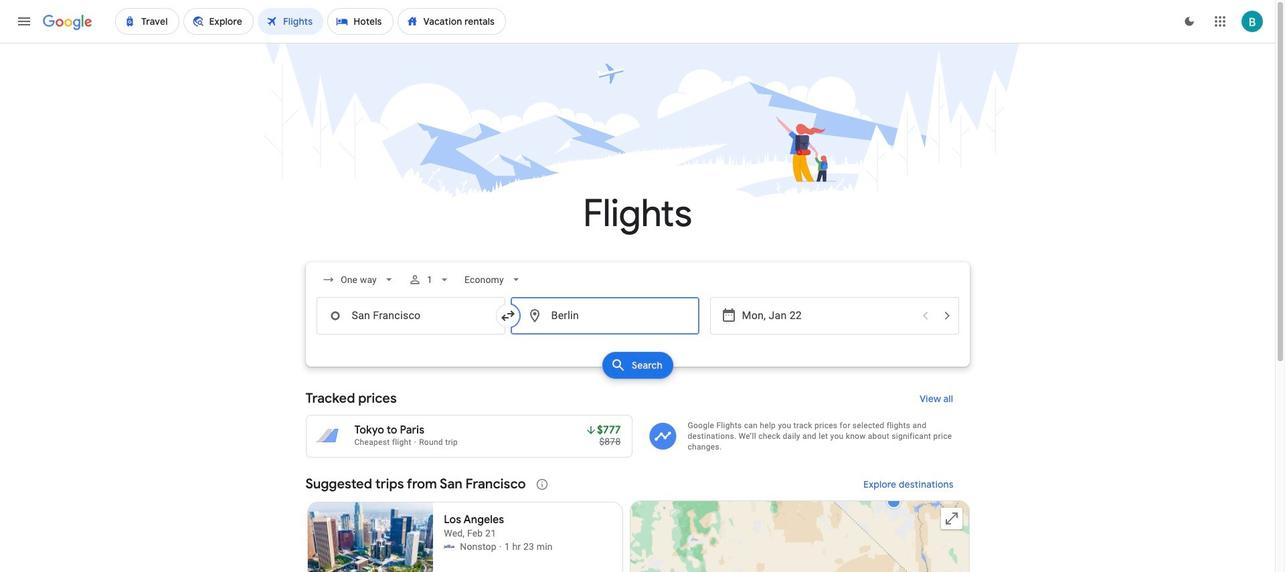 Task type: locate. For each thing, give the bounding box(es) containing it.
Flight search field
[[295, 263, 981, 383]]

777 US dollars text field
[[597, 424, 621, 437]]

 image
[[499, 540, 502, 554]]

tracked prices region
[[306, 383, 970, 458]]

None field
[[316, 268, 401, 292], [460, 268, 528, 292], [316, 268, 401, 292], [460, 268, 528, 292]]

 image
[[414, 438, 417, 447]]

change appearance image
[[1174, 5, 1206, 38]]

None text field
[[316, 297, 505, 335], [511, 297, 699, 335], [316, 297, 505, 335], [511, 297, 699, 335]]



Task type: describe. For each thing, give the bounding box(es) containing it.
jetblue image
[[444, 542, 455, 552]]

suggested trips from san francisco region
[[306, 469, 970, 573]]

main menu image
[[16, 13, 32, 29]]

 image inside tracked prices region
[[414, 438, 417, 447]]

878 US dollars text field
[[600, 437, 621, 447]]

swap origin and destination. image
[[500, 308, 516, 324]]

Departure text field
[[742, 298, 914, 334]]



Task type: vqa. For each thing, say whether or not it's contained in the screenshot.
topmost Frontier image
no



